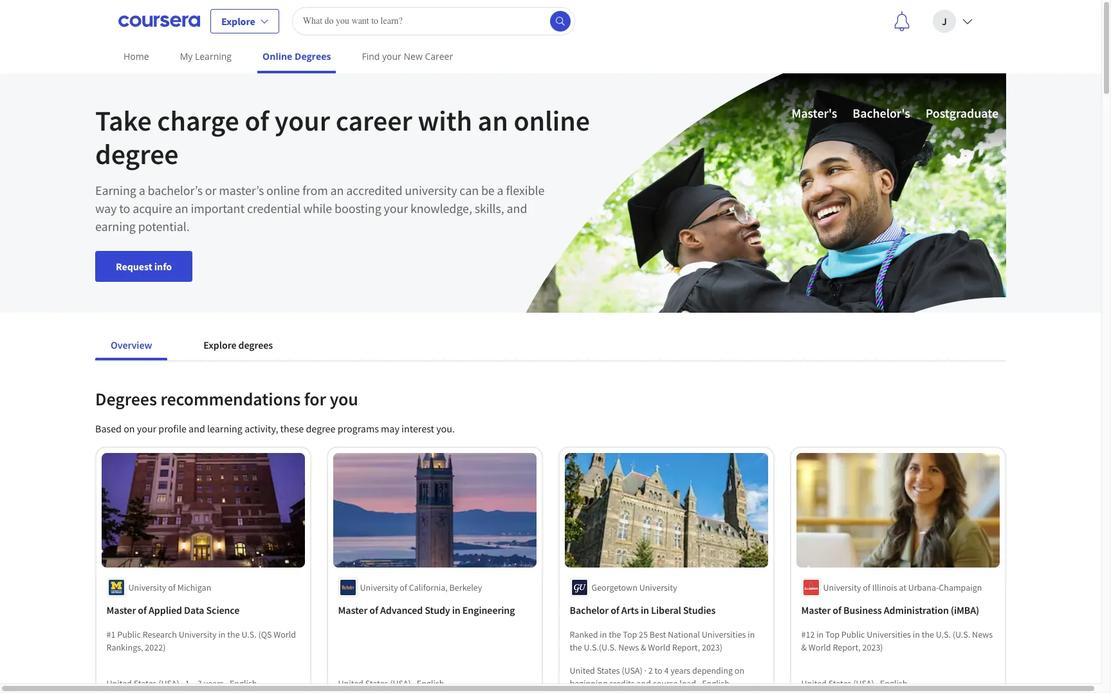 Task type: vqa. For each thing, say whether or not it's contained in the screenshot.
"Public"
yes



Task type: locate. For each thing, give the bounding box(es) containing it.
master for master of advanced study in engineering
[[338, 603, 368, 616]]

1 vertical spatial an
[[330, 182, 344, 198]]

data
[[184, 603, 205, 616]]

advanced
[[381, 603, 423, 616]]

1 u.s. from the left
[[242, 629, 257, 640]]

j
[[942, 14, 947, 27]]

0 horizontal spatial and
[[189, 422, 205, 435]]

champaign
[[939, 582, 983, 593]]

1 horizontal spatial news
[[973, 629, 993, 640]]

universities down studies
[[702, 629, 746, 640]]

1 united states (usa) · english from the left
[[338, 677, 445, 689]]

0 horizontal spatial united states (usa) · english
[[338, 677, 445, 689]]

0 horizontal spatial master
[[107, 603, 136, 616]]

0 vertical spatial explore
[[221, 14, 255, 27]]

0 horizontal spatial to
[[119, 200, 130, 216]]

depending
[[693, 665, 733, 676]]

2 english from the left
[[417, 677, 445, 689]]

0 vertical spatial degrees
[[295, 50, 331, 62]]

of left illinois on the right bottom of page
[[863, 582, 871, 593]]

master for master of applied data science
[[107, 603, 136, 616]]

1 horizontal spatial a
[[497, 182, 504, 198]]

1 public from the left
[[118, 629, 141, 640]]

4
[[665, 665, 669, 676]]

1 & from the left
[[641, 641, 647, 653]]

and down flexible
[[507, 200, 527, 216]]

2023) down business
[[863, 641, 884, 653]]

your down the accredited
[[384, 200, 408, 216]]

universities
[[702, 629, 746, 640], [867, 629, 911, 640]]

university for master of applied data science
[[129, 582, 167, 593]]

an
[[478, 103, 508, 138], [330, 182, 344, 198], [175, 200, 188, 216]]

of for master of applied data science
[[138, 603, 147, 616]]

master up the #1
[[107, 603, 136, 616]]

public up "rankings,"
[[118, 629, 141, 640]]

(usa) inside united states (usa) · 2 to 4 years depending on beginning credits and course load · english
[[622, 665, 643, 676]]

1 horizontal spatial report,
[[833, 641, 861, 653]]

0 horizontal spatial &
[[641, 641, 647, 653]]

2 master from the left
[[338, 603, 368, 616]]

u.s. left (qs
[[242, 629, 257, 640]]

boosting
[[335, 200, 381, 216]]

(usa) for master of business administration (imba)
[[854, 677, 875, 689]]

applied
[[149, 603, 182, 616]]

berkeley
[[450, 582, 483, 593]]

of left advanced
[[370, 603, 379, 616]]

1 horizontal spatial degrees
[[295, 50, 331, 62]]

explore up learning
[[221, 14, 255, 27]]

bachelor's
[[148, 182, 203, 198]]

university inside #1 public research university in the u.s. (qs world rankings, 2022)
[[179, 629, 217, 640]]

to inside united states (usa) · 2 to 4 years depending on beginning credits and course load · english
[[655, 665, 663, 676]]

interest
[[402, 422, 434, 435]]

studies
[[684, 603, 716, 616]]

your down online degrees link
[[275, 103, 330, 138]]

0 vertical spatial degree
[[95, 136, 179, 172]]

find your new career link
[[357, 42, 458, 71]]

to right 2 at right
[[655, 665, 663, 676]]

master left advanced
[[338, 603, 368, 616]]

master of business administration (imba)
[[802, 603, 980, 616]]

0 horizontal spatial u.s.
[[242, 629, 257, 640]]

of for master of advanced study in engineering
[[370, 603, 379, 616]]

acquire
[[133, 200, 172, 216]]

1 horizontal spatial degree
[[306, 422, 336, 435]]

skills,
[[475, 200, 504, 216]]

explore for explore degrees
[[204, 338, 236, 351]]

in inside bachelor of arts in liberal studies link
[[641, 603, 650, 616]]

2 vertical spatial an
[[175, 200, 188, 216]]

of left arts at the bottom
[[611, 603, 620, 616]]

report, inside ranked in the top 25 best national universities in the u.s.(u.s. news & world report, 2023)
[[673, 641, 701, 653]]

and inside earning a bachelor's or master's online from an accredited university can be a flexible way to acquire an important credential while boosting your knowledge, skills, and earning potential.
[[507, 200, 527, 216]]

degrees right 'online'
[[295, 50, 331, 62]]

u.s.(u.s.
[[584, 641, 617, 653]]

1 universities from the left
[[702, 629, 746, 640]]

2 horizontal spatial master
[[802, 603, 831, 616]]

master
[[107, 603, 136, 616], [338, 603, 368, 616], [802, 603, 831, 616]]

2
[[649, 665, 653, 676]]

1 vertical spatial explore
[[204, 338, 236, 351]]

an down the bachelor's
[[175, 200, 188, 216]]

news down 25
[[619, 641, 639, 653]]

coursera image
[[118, 11, 200, 31]]

master of business administration (imba) link
[[802, 602, 995, 618]]

1 2023) from the left
[[702, 641, 723, 653]]

2 universities from the left
[[867, 629, 911, 640]]

& down #12 on the bottom of the page
[[802, 641, 807, 653]]

2 horizontal spatial an
[[478, 103, 508, 138]]

of up advanced
[[400, 582, 408, 593]]

university up business
[[824, 582, 862, 593]]

master up #12 on the bottom of the page
[[802, 603, 831, 616]]

united states (usa) · 1 – 3 years · english
[[107, 677, 257, 689]]

1 vertical spatial degrees
[[95, 387, 157, 411]]

an right from
[[330, 182, 344, 198]]

for
[[304, 387, 326, 411]]

of left business
[[833, 603, 842, 616]]

university for master of advanced study in engineering
[[360, 582, 398, 593]]

What do you want to learn? text field
[[292, 7, 575, 35]]

top inside #12 in top public universities in the u.s. (u.s. news & world report, 2023)
[[826, 629, 840, 640]]

news
[[973, 629, 993, 640], [619, 641, 639, 653]]

bachelor of arts in liberal studies
[[570, 603, 716, 616]]

on
[[124, 422, 135, 435], [735, 665, 745, 676]]

degrees up "based"
[[95, 387, 157, 411]]

world down #12 on the bottom of the page
[[809, 641, 831, 653]]

2 public from the left
[[842, 629, 865, 640]]

best
[[650, 629, 667, 640]]

of right the charge
[[245, 103, 269, 138]]

0 horizontal spatial degree
[[95, 136, 179, 172]]

2 vertical spatial and
[[637, 677, 651, 689]]

1 horizontal spatial united states (usa) · english
[[802, 677, 908, 689]]

explore inside 'button'
[[204, 338, 236, 351]]

0 vertical spatial online
[[514, 103, 590, 138]]

master of advanced study in engineering link
[[338, 602, 532, 618]]

on right depending
[[735, 665, 745, 676]]

report,
[[673, 641, 701, 653], [833, 641, 861, 653]]

home
[[124, 50, 149, 62]]

2 top from the left
[[826, 629, 840, 640]]

world inside #1 public research university in the u.s. (qs world rankings, 2022)
[[274, 629, 296, 640]]

news right (u.s.
[[973, 629, 993, 640]]

1 report, from the left
[[673, 641, 701, 653]]

an right with
[[478, 103, 508, 138]]

0 horizontal spatial public
[[118, 629, 141, 640]]

1 horizontal spatial and
[[507, 200, 527, 216]]

universities inside #12 in top public universities in the u.s. (u.s. news & world report, 2023)
[[867, 629, 911, 640]]

0 horizontal spatial online
[[266, 182, 300, 198]]

#1
[[107, 629, 116, 640]]

your
[[382, 50, 401, 62], [275, 103, 330, 138], [384, 200, 408, 216], [137, 422, 156, 435]]

earning
[[95, 182, 136, 198]]

1 horizontal spatial on
[[735, 665, 745, 676]]

in down science
[[219, 629, 226, 640]]

find your new career
[[362, 50, 453, 62]]

administration
[[884, 603, 949, 616]]

1 horizontal spatial to
[[655, 665, 663, 676]]

earning a bachelor's or master's online from an accredited university can be a flexible way to acquire an important credential while boosting your knowledge, skills, and earning potential.
[[95, 182, 545, 234]]

1 horizontal spatial online
[[514, 103, 590, 138]]

0 horizontal spatial 2023)
[[702, 641, 723, 653]]

years inside united states (usa) · 2 to 4 years depending on beginning credits and course load · english
[[671, 665, 691, 676]]

and down 2 at right
[[637, 677, 651, 689]]

None search field
[[292, 7, 575, 35]]

united
[[570, 665, 595, 676], [107, 677, 132, 689], [338, 677, 364, 689], [802, 677, 827, 689]]

u.s.
[[242, 629, 257, 640], [936, 629, 951, 640]]

0 horizontal spatial universities
[[702, 629, 746, 640]]

1 top from the left
[[623, 629, 638, 640]]

tab list
[[95, 329, 309, 360]]

2023) up depending
[[702, 641, 723, 653]]

a right be
[[497, 182, 504, 198]]

of left applied
[[138, 603, 147, 616]]

world right (qs
[[274, 629, 296, 640]]

u.s. left (u.s.
[[936, 629, 951, 640]]

credits
[[610, 677, 635, 689]]

years right 3
[[204, 677, 224, 689]]

1 vertical spatial on
[[735, 665, 745, 676]]

2 report, from the left
[[833, 641, 861, 653]]

0 vertical spatial years
[[671, 665, 691, 676]]

1 vertical spatial years
[[204, 677, 224, 689]]

world down best
[[648, 641, 671, 653]]

united for master of applied data science
[[107, 677, 132, 689]]

top left 25
[[623, 629, 638, 640]]

university down data
[[179, 629, 217, 640]]

degree inside take charge of your career with an online degree
[[95, 136, 179, 172]]

the down science
[[228, 629, 240, 640]]

states inside united states (usa) · 2 to 4 years depending on beginning credits and course load · english
[[597, 665, 620, 676]]

university of california, berkeley
[[360, 582, 483, 593]]

0 horizontal spatial world
[[274, 629, 296, 640]]

2 2023) from the left
[[863, 641, 884, 653]]

3 master from the left
[[802, 603, 831, 616]]

to right way
[[119, 200, 130, 216]]

1 horizontal spatial public
[[842, 629, 865, 640]]

top right #12 on the bottom of the page
[[826, 629, 840, 640]]

0 horizontal spatial top
[[623, 629, 638, 640]]

your left profile
[[137, 422, 156, 435]]

·
[[645, 665, 647, 676], [181, 677, 184, 689], [226, 677, 228, 689], [413, 677, 415, 689], [698, 677, 701, 689], [876, 677, 879, 689]]

1 vertical spatial and
[[189, 422, 205, 435]]

of for university of michigan
[[168, 582, 176, 593]]

on inside united states (usa) · 2 to 4 years depending on beginning credits and course load · english
[[735, 665, 745, 676]]

1 vertical spatial news
[[619, 641, 639, 653]]

explore inside dropdown button
[[221, 14, 255, 27]]

0 horizontal spatial on
[[124, 422, 135, 435]]

knowledge,
[[411, 200, 472, 216]]

in inside master of advanced study in engineering link
[[453, 603, 461, 616]]

report, down business
[[833, 641, 861, 653]]

0 horizontal spatial a
[[139, 182, 145, 198]]

you.
[[436, 422, 455, 435]]

states
[[597, 665, 620, 676], [134, 677, 157, 689], [366, 677, 389, 689], [829, 677, 852, 689]]

1 master from the left
[[107, 603, 136, 616]]

degree up 'earning'
[[95, 136, 179, 172]]

2 horizontal spatial and
[[637, 677, 651, 689]]

degree right these
[[306, 422, 336, 435]]

0 horizontal spatial an
[[175, 200, 188, 216]]

my
[[180, 50, 193, 62]]

1 horizontal spatial 2023)
[[863, 641, 884, 653]]

u.s. inside #12 in top public universities in the u.s. (u.s. news & world report, 2023)
[[936, 629, 951, 640]]

0 horizontal spatial degrees
[[95, 387, 157, 411]]

1 vertical spatial online
[[266, 182, 300, 198]]

1 horizontal spatial u.s.
[[936, 629, 951, 640]]

2 & from the left
[[802, 641, 807, 653]]

university up applied
[[129, 582, 167, 593]]

degree
[[95, 136, 179, 172], [306, 422, 336, 435]]

1 vertical spatial degree
[[306, 422, 336, 435]]

explore left degrees
[[204, 338, 236, 351]]

in right arts at the bottom
[[641, 603, 650, 616]]

2 horizontal spatial world
[[809, 641, 831, 653]]

degrees
[[238, 338, 273, 351]]

report, down national
[[673, 641, 701, 653]]

home link
[[118, 42, 154, 71]]

universities down master of business administration (imba)
[[867, 629, 911, 640]]

1 horizontal spatial universities
[[867, 629, 911, 640]]

&
[[641, 641, 647, 653], [802, 641, 807, 653]]

u.s. inside #1 public research university in the u.s. (qs world rankings, 2022)
[[242, 629, 257, 640]]

your inside take charge of your career with an online degree
[[275, 103, 330, 138]]

1 english from the left
[[230, 677, 257, 689]]

0 vertical spatial an
[[478, 103, 508, 138]]

the down administration
[[922, 629, 935, 640]]

united inside united states (usa) · 2 to 4 years depending on beginning credits and course load · english
[[570, 665, 595, 676]]

credential
[[247, 200, 301, 216]]

3 english from the left
[[702, 677, 730, 689]]

in right study
[[453, 603, 461, 616]]

1 horizontal spatial master
[[338, 603, 368, 616]]

1 horizontal spatial an
[[330, 182, 344, 198]]

0 vertical spatial on
[[124, 422, 135, 435]]

0 horizontal spatial report,
[[673, 641, 701, 653]]

0 vertical spatial and
[[507, 200, 527, 216]]

public
[[118, 629, 141, 640], [842, 629, 865, 640]]

degree for take charge of your career with an online degree
[[95, 136, 179, 172]]

important
[[191, 200, 245, 216]]

states for master of business administration (imba)
[[829, 677, 852, 689]]

25
[[639, 629, 648, 640]]

your right find
[[382, 50, 401, 62]]

public down business
[[842, 629, 865, 640]]

1 vertical spatial to
[[655, 665, 663, 676]]

united states (usa) · 2 to 4 years depending on beginning credits and course load · english
[[570, 665, 745, 689]]

a up acquire
[[139, 182, 145, 198]]

find
[[362, 50, 380, 62]]

years right 4 at the bottom right of page
[[671, 665, 691, 676]]

on right "based"
[[124, 422, 135, 435]]

and right profile
[[189, 422, 205, 435]]

1 horizontal spatial world
[[648, 641, 671, 653]]

1 horizontal spatial years
[[671, 665, 691, 676]]

0 horizontal spatial news
[[619, 641, 639, 653]]

1 horizontal spatial top
[[826, 629, 840, 640]]

news inside ranked in the top 25 best national universities in the u.s.(u.s. news & world report, 2023)
[[619, 641, 639, 653]]

arts
[[622, 603, 639, 616]]

& down 25
[[641, 641, 647, 653]]

1 horizontal spatial &
[[802, 641, 807, 653]]

a
[[139, 182, 145, 198], [497, 182, 504, 198]]

info
[[154, 260, 172, 273]]

bachelor's
[[853, 105, 910, 121]]

1
[[186, 677, 190, 689]]

university up advanced
[[360, 582, 398, 593]]

ranked in the top 25 best national universities in the u.s.(u.s. news & world report, 2023)
[[570, 629, 755, 653]]

explore for explore
[[221, 14, 255, 27]]

2 a from the left
[[497, 182, 504, 198]]

0 vertical spatial news
[[973, 629, 993, 640]]

to inside earning a bachelor's or master's online from an accredited university can be a flexible way to acquire an important credential while boosting your knowledge, skills, and earning potential.
[[119, 200, 130, 216]]

2 u.s. from the left
[[936, 629, 951, 640]]

of left michigan
[[168, 582, 176, 593]]

0 horizontal spatial years
[[204, 677, 224, 689]]

0 vertical spatial to
[[119, 200, 130, 216]]

in right #12 on the bottom of the page
[[817, 629, 824, 640]]



Task type: describe. For each thing, give the bounding box(es) containing it.
research
[[143, 629, 177, 640]]

the inside #1 public research university in the u.s. (qs world rankings, 2022)
[[228, 629, 240, 640]]

university
[[405, 182, 457, 198]]

overview button
[[95, 329, 168, 360]]

states for bachelor of arts in liberal studies
[[597, 665, 620, 676]]

new
[[404, 50, 423, 62]]

united for master of business administration (imba)
[[802, 677, 827, 689]]

georgetown
[[592, 582, 638, 593]]

of for bachelor of arts in liberal studies
[[611, 603, 620, 616]]

science
[[207, 603, 240, 616]]

bachelor
[[570, 603, 609, 616]]

master of applied data science link
[[107, 602, 300, 618]]

public inside #1 public research university in the u.s. (qs world rankings, 2022)
[[118, 629, 141, 640]]

michigan
[[178, 582, 212, 593]]

of for master of business administration (imba)
[[833, 603, 842, 616]]

of inside take charge of your career with an online degree
[[245, 103, 269, 138]]

universities inside ranked in the top 25 best national universities in the u.s.(u.s. news & world report, 2023)
[[702, 629, 746, 640]]

tab list containing overview
[[95, 329, 309, 360]]

liberal
[[652, 603, 682, 616]]

illinois
[[873, 582, 898, 593]]

the up u.s.(u.s.
[[609, 629, 622, 640]]

online degrees link
[[257, 42, 336, 73]]

charge
[[157, 103, 239, 138]]

your inside 'find your new career' link
[[382, 50, 401, 62]]

take charge of your career with an online degree
[[95, 103, 590, 172]]

1 a from the left
[[139, 182, 145, 198]]

study
[[425, 603, 451, 616]]

in up u.s.(u.s.
[[600, 629, 607, 640]]

(usa) for master of applied data science
[[159, 677, 180, 689]]

while
[[303, 200, 332, 216]]

potential.
[[138, 218, 190, 234]]

in inside #1 public research university in the u.s. (qs world rankings, 2022)
[[219, 629, 226, 640]]

(usa) for bachelor of arts in liberal studies
[[622, 665, 643, 676]]

online
[[263, 50, 292, 62]]

news inside #12 in top public universities in the u.s. (u.s. news & world report, 2023)
[[973, 629, 993, 640]]

career
[[425, 50, 453, 62]]

you
[[330, 387, 358, 411]]

may
[[381, 422, 400, 435]]

learning
[[207, 422, 243, 435]]

beginning
[[570, 677, 608, 689]]

california,
[[409, 582, 448, 593]]

learning
[[195, 50, 232, 62]]

& inside #12 in top public universities in the u.s. (u.s. news & world report, 2023)
[[802, 641, 807, 653]]

bachelor's link
[[853, 104, 910, 122]]

request
[[116, 260, 152, 273]]

the down ranked
[[570, 641, 583, 653]]

rankings,
[[107, 641, 144, 653]]

way
[[95, 200, 117, 216]]

top inside ranked in the top 25 best national universities in the u.s.(u.s. news & world report, 2023)
[[623, 629, 638, 640]]

postgraduate link
[[926, 104, 999, 122]]

request info
[[116, 260, 172, 273]]

earning
[[95, 218, 136, 234]]

report, inside #12 in top public universities in the u.s. (u.s. news & world report, 2023)
[[833, 641, 861, 653]]

urbana-
[[909, 582, 939, 593]]

4 english from the left
[[881, 677, 908, 689]]

explore degrees
[[204, 338, 273, 351]]

business
[[844, 603, 882, 616]]

university of illinois at urbana-champaign
[[824, 582, 983, 593]]

at
[[899, 582, 907, 593]]

2023) inside #12 in top public universities in the u.s. (u.s. news & world report, 2023)
[[863, 641, 884, 653]]

bachelor of arts in liberal studies link
[[570, 602, 763, 618]]

national
[[668, 629, 700, 640]]

#12 in top public universities in the u.s. (u.s. news & world report, 2023)
[[802, 629, 993, 653]]

and inside united states (usa) · 2 to 4 years depending on beginning credits and course load · english
[[637, 677, 651, 689]]

world inside ranked in the top 25 best national universities in the u.s.(u.s. news & world report, 2023)
[[648, 641, 671, 653]]

accredited
[[346, 182, 402, 198]]

your inside earning a bachelor's or master's online from an accredited university can be a flexible way to acquire an important credential while boosting your knowledge, skills, and earning potential.
[[384, 200, 408, 216]]

of for university of illinois at urbana-champaign
[[863, 582, 871, 593]]

these
[[280, 422, 304, 435]]

united for bachelor of arts in liberal studies
[[570, 665, 595, 676]]

2022)
[[145, 641, 166, 653]]

english inside united states (usa) · 2 to 4 years depending on beginning credits and course load · english
[[702, 677, 730, 689]]

postgraduate
[[926, 105, 999, 121]]

world inside #12 in top public universities in the u.s. (u.s. news & world report, 2023)
[[809, 641, 831, 653]]

ranked
[[570, 629, 598, 640]]

in down administration
[[913, 629, 920, 640]]

3
[[198, 677, 202, 689]]

be
[[481, 182, 495, 198]]

my learning link
[[175, 42, 237, 71]]

public inside #12 in top public universities in the u.s. (u.s. news & world report, 2023)
[[842, 629, 865, 640]]

degrees recommendations for you
[[95, 387, 358, 411]]

states for master of applied data science
[[134, 677, 157, 689]]

activity,
[[245, 422, 278, 435]]

master's
[[219, 182, 264, 198]]

#1 public research university in the u.s. (qs world rankings, 2022)
[[107, 629, 296, 653]]

2023) inside ranked in the top 25 best national universities in the u.s.(u.s. news & world report, 2023)
[[702, 641, 723, 653]]

in left #12 on the bottom of the page
[[748, 629, 755, 640]]

flexible
[[506, 182, 545, 198]]

online degrees
[[263, 50, 331, 62]]

with
[[418, 103, 472, 138]]

explore button
[[210, 9, 279, 33]]

an inside take charge of your career with an online degree
[[478, 103, 508, 138]]

university for master of business administration (imba)
[[824, 582, 862, 593]]

based
[[95, 422, 122, 435]]

& inside ranked in the top 25 best national universities in the u.s.(u.s. news & world report, 2023)
[[641, 641, 647, 653]]

engineering
[[463, 603, 515, 616]]

recommendations
[[160, 387, 301, 411]]

from
[[302, 182, 328, 198]]

(u.s.
[[953, 629, 971, 640]]

georgetown university
[[592, 582, 678, 593]]

programs
[[338, 422, 379, 435]]

of for university of california, berkeley
[[400, 582, 408, 593]]

master for master of business administration (imba)
[[802, 603, 831, 616]]

j button
[[923, 0, 983, 42]]

master's link
[[792, 104, 837, 122]]

(qs
[[259, 629, 272, 640]]

(imba)
[[951, 603, 980, 616]]

online inside earning a bachelor's or master's online from an accredited university can be a flexible way to acquire an important credential while boosting your knowledge, skills, and earning potential.
[[266, 182, 300, 198]]

years for liberal
[[671, 665, 691, 676]]

career
[[336, 103, 412, 138]]

the inside #12 in top public universities in the u.s. (u.s. news & world report, 2023)
[[922, 629, 935, 640]]

can
[[460, 182, 479, 198]]

or
[[205, 182, 216, 198]]

master of applied data science
[[107, 603, 240, 616]]

overview
[[111, 338, 152, 351]]

course
[[653, 677, 678, 689]]

#12
[[802, 629, 815, 640]]

years for science
[[204, 677, 224, 689]]

university up liberal
[[640, 582, 678, 593]]

online inside take charge of your career with an online degree
[[514, 103, 590, 138]]

degree for based on your profile and learning activity, these degree programs may interest you.
[[306, 422, 336, 435]]

2 united states (usa) · english from the left
[[802, 677, 908, 689]]



